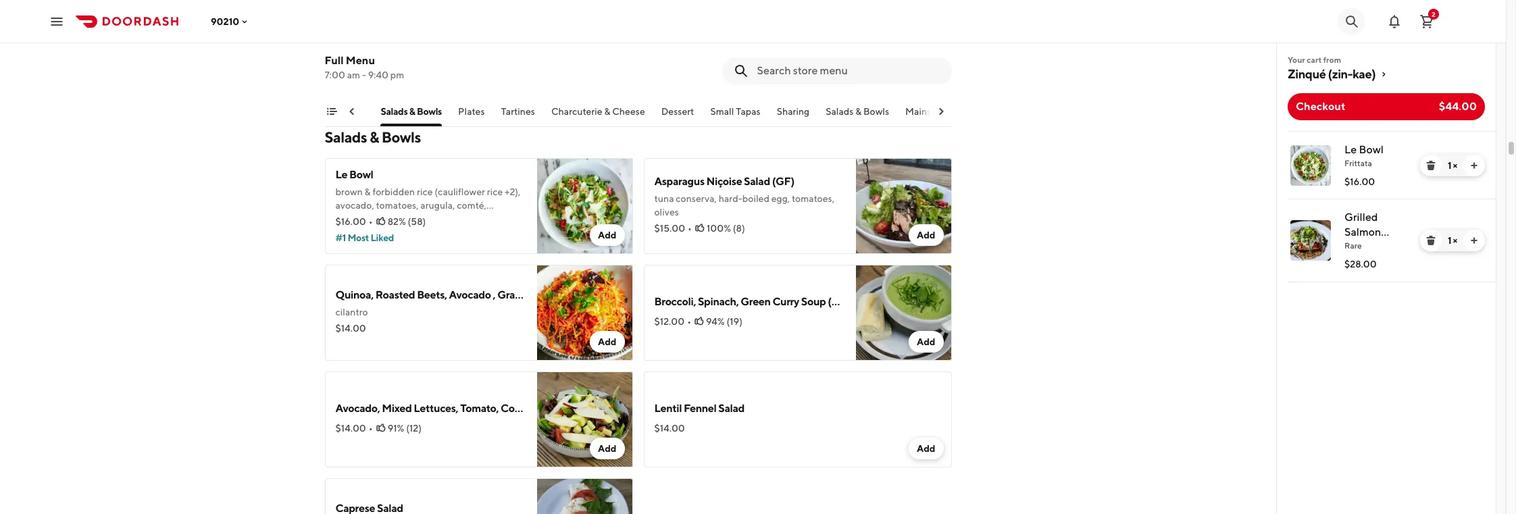 Task type: locate. For each thing, give the bounding box(es) containing it.
1 vertical spatial 1 ×
[[1448, 235, 1458, 246]]

salad inside quinoa, roasted beets, avocado , grated carrots salad cilantro $14.00
[[571, 289, 597, 301]]

• for $15.00 •
[[688, 223, 692, 234]]

or
[[480, 214, 489, 224]]

• right the $15.00
[[688, 223, 692, 234]]

le for le bowl frittata
[[1345, 143, 1357, 156]]

(gf) right soup
[[828, 295, 850, 308]]

#1
[[336, 232, 346, 243]]

1 vertical spatial bowl
[[349, 168, 373, 181]]

mains button
[[906, 105, 931, 126]]

$16.00 up am
[[336, 58, 366, 69]]

quinoa,
[[336, 289, 374, 301]]

sriracha up liked at the top left of page
[[382, 214, 415, 224]]

sandwiches button
[[313, 105, 365, 126]]

charcuterie & cheese button
[[551, 105, 645, 126]]

× for le bowl
[[1453, 160, 1458, 171]]

(gf) up the egg,
[[772, 175, 795, 188]]

add button
[[590, 224, 625, 246], [909, 224, 944, 246], [590, 331, 625, 353], [909, 331, 944, 353], [590, 438, 625, 460], [909, 438, 944, 460]]

list
[[1277, 131, 1496, 282]]

× left add one to cart image
[[1453, 160, 1458, 171]]

(12)
[[406, 423, 422, 434]]

0 vertical spatial $16.00
[[336, 58, 366, 69]]

• right $12.00
[[687, 316, 691, 327]]

1 vertical spatial ×
[[1453, 235, 1458, 246]]

1 1 from the top
[[1448, 160, 1452, 171]]

grilled salmon plate (gf) image
[[1291, 220, 1331, 261]]

2 items, open order cart image
[[1419, 13, 1435, 29]]

lentil
[[655, 402, 682, 415]]

le inside le bowl frittata
[[1345, 143, 1357, 156]]

(gf)
[[772, 175, 795, 188], [1373, 241, 1396, 253], [828, 295, 850, 308]]

salad
[[744, 175, 770, 188], [571, 289, 597, 301], [536, 402, 562, 415], [719, 402, 745, 415]]

2 horizontal spatial salads
[[826, 106, 854, 117]]

• down avocado, in the bottom left of the page
[[369, 423, 373, 434]]

0 vertical spatial bowl
[[1359, 143, 1384, 156]]

bowls
[[417, 106, 442, 117], [864, 106, 889, 117], [382, 128, 421, 146]]

2 1 from the top
[[1448, 235, 1452, 246]]

1 vertical spatial 1
[[1448, 235, 1452, 246]]

-
[[475, 28, 479, 39], [362, 70, 366, 80]]

sriracha right slaw,
[[414, 28, 448, 39]]

your
[[1288, 55, 1306, 65]]

cilantro
[[336, 307, 368, 318]]

• up #1 most liked
[[369, 216, 373, 227]]

0 vertical spatial 1
[[1448, 160, 1452, 171]]

tuna
[[655, 193, 674, 204]]

small tapas
[[711, 106, 761, 117]]

gf)
[[579, 402, 597, 415]]

quinoa, roasted beets, avocado , grated carrots salad image
[[537, 265, 633, 361]]

le inside le bowl brown & forbidden rice (cauliflower rice +2), avocado, tomatoes, arugula, comté, parmesan, sriracha mayo, chicken or frittata
[[336, 168, 347, 181]]

1 1 × from the top
[[1448, 160, 1458, 171]]

1 vertical spatial sriracha
[[382, 214, 415, 224]]

full menu 7:00 am - 9:40 pm
[[325, 54, 404, 80]]

100%
[[707, 223, 731, 234]]

$16.00 for $16.00 •
[[336, 216, 366, 227]]

le up frittata
[[1345, 143, 1357, 156]]

1 vertical spatial $16.00
[[1345, 176, 1376, 187]]

$14.00 down the cilantro
[[336, 323, 366, 334]]

1 horizontal spatial rice
[[487, 187, 503, 197]]

$14.00 down avocado, in the bottom left of the page
[[336, 423, 366, 434]]

niçoise
[[707, 175, 742, 188]]

small tapas button
[[711, 105, 761, 126]]

tomatoes, right the egg,
[[792, 193, 835, 204]]

bowl inside le bowl frittata
[[1359, 143, 1384, 156]]

scroll menu navigation left image
[[346, 106, 357, 117]]

bowls up forbidden
[[382, 128, 421, 146]]

2 vertical spatial (gf)
[[828, 295, 850, 308]]

bowl inside le bowl brown & forbidden rice (cauliflower rice +2), avocado, tomatoes, arugula, comté, parmesan, sriracha mayo, chicken or frittata
[[349, 168, 373, 181]]

1 vertical spatial (gf)
[[1373, 241, 1396, 253]]

0 vertical spatial ×
[[1453, 160, 1458, 171]]

1 vertical spatial -
[[362, 70, 366, 80]]

bowl up brown
[[349, 168, 373, 181]]

•
[[369, 216, 373, 227], [688, 223, 692, 234], [687, 316, 691, 327], [369, 423, 373, 434]]

mains
[[906, 106, 931, 117]]

pm
[[390, 70, 404, 80]]

1 × right remove item from cart image
[[1448, 160, 1458, 171]]

0 vertical spatial le
[[1345, 143, 1357, 156]]

mayo
[[450, 28, 473, 39]]

open menu image
[[49, 13, 65, 29]]

salads down the "pm"
[[381, 106, 408, 117]]

$14.00 for $14.00 •
[[336, 423, 366, 434]]

broccoli, spinach, green curry soup (gf)
[[655, 295, 850, 308]]

1 horizontal spatial tomatoes,
[[792, 193, 835, 204]]

& left plates
[[409, 106, 415, 117]]

salad up boiled
[[744, 175, 770, 188]]

zinqué (zin-kae)
[[1288, 67, 1376, 81]]

0 horizontal spatial -
[[362, 70, 366, 80]]

0 horizontal spatial (gf)
[[772, 175, 795, 188]]

salads & bowls
[[381, 106, 442, 117], [826, 106, 889, 117], [325, 128, 421, 146]]

salads
[[381, 106, 408, 117], [826, 106, 854, 117], [325, 128, 367, 146]]

frittata
[[1345, 158, 1372, 168]]

0 horizontal spatial bowl
[[349, 168, 373, 181]]

1 × from the top
[[1453, 160, 1458, 171]]

$16.00 •
[[336, 216, 373, 227]]

liked
[[371, 232, 394, 243]]

avocado, mixed lettuces, tomato, comté salad (v, gf) image
[[537, 372, 633, 468]]

remove item from cart image
[[1426, 160, 1437, 171]]

salad right carrots
[[571, 289, 597, 301]]

(gf) inside grilled salmon plate (gf)
[[1373, 241, 1396, 253]]

hard-
[[719, 193, 743, 204]]

notification bell image
[[1387, 13, 1403, 29]]

• for $12.00 •
[[687, 316, 691, 327]]

82%
[[388, 216, 406, 227]]

le bowl frittata
[[1345, 143, 1384, 168]]

bowl
[[1359, 143, 1384, 156], [349, 168, 373, 181]]

rice up arugula,
[[417, 187, 433, 197]]

add button for le bowl
[[590, 224, 625, 246]]

0 vertical spatial (gf)
[[772, 175, 795, 188]]

avocado
[[449, 289, 491, 301]]

avocado,
[[336, 402, 380, 415]]

le
[[1345, 143, 1357, 156], [336, 168, 347, 181]]

& right brown
[[365, 187, 371, 197]]

1 for grilled salmon plate (gf)
[[1448, 235, 1452, 246]]

1 right remove item from cart image
[[1448, 160, 1452, 171]]

add one to cart image
[[1469, 235, 1480, 246]]

1 × right remove item from cart icon
[[1448, 235, 1458, 246]]

0 vertical spatial sriracha
[[414, 28, 448, 39]]

broccoli,
[[655, 295, 696, 308]]

1 ×
[[1448, 160, 1458, 171], [1448, 235, 1458, 246]]

- right am
[[362, 70, 366, 80]]

94%
[[706, 316, 725, 327]]

lentil fennel salad
[[655, 402, 745, 415]]

$14.00 down lentil
[[655, 423, 685, 434]]

× left add one to cart icon
[[1453, 235, 1458, 246]]

9:40
[[368, 70, 389, 80]]

0 vertical spatial -
[[475, 28, 479, 39]]

& left the cheese
[[604, 106, 611, 117]]

rice
[[417, 187, 433, 197], [487, 187, 503, 197]]

plate
[[1345, 241, 1371, 253]]

0 vertical spatial 1 ×
[[1448, 160, 1458, 171]]

2 1 × from the top
[[1448, 235, 1458, 246]]

sriracha
[[414, 28, 448, 39], [382, 214, 415, 224]]

zinqué
[[1288, 67, 1326, 81]]

sandwiches
[[313, 106, 365, 117]]

• for $16.00 •
[[369, 216, 373, 227]]

& up forbidden
[[370, 128, 379, 146]]

$16.00
[[336, 58, 366, 69], [1345, 176, 1376, 187], [336, 216, 366, 227]]

chicken
[[445, 214, 478, 224]]

bowls left "mains"
[[864, 106, 889, 117]]

- right mayo
[[475, 28, 479, 39]]

salads inside button
[[826, 106, 854, 117]]

& inside button
[[604, 106, 611, 117]]

tapas
[[736, 106, 761, 117]]

$16.00 down frittata
[[1345, 176, 1376, 187]]

$16.00 inside list
[[1345, 176, 1376, 187]]

broccoli, spinach, green curry soup (gf) image
[[856, 265, 952, 361]]

add for avocado, mixed lettuces, tomato, comté salad (v, gf)
[[598, 443, 617, 454]]

0 horizontal spatial le
[[336, 168, 347, 181]]

am
[[347, 70, 360, 80]]

mayo,
[[417, 214, 443, 224]]

(gf) inside asparagus niçoise salad (gf) tuna conserva, hard-boiled egg, tomatoes, olives
[[772, 175, 795, 188]]

$16.00 down 'avocado,'
[[336, 216, 366, 227]]

1 vertical spatial le
[[336, 168, 347, 181]]

rice left +2),
[[487, 187, 503, 197]]

add for asparagus niçoise salad (gf)
[[917, 230, 936, 241]]

& inside le bowl brown & forbidden rice (cauliflower rice +2), avocado, tomatoes, arugula, comté, parmesan, sriracha mayo, chicken or frittata
[[365, 187, 371, 197]]

add button for broccoli, spinach, green curry soup (gf)
[[909, 331, 944, 353]]

2 × from the top
[[1453, 235, 1458, 246]]

(gf) for plate
[[1373, 241, 1396, 253]]

1 right remove item from cart icon
[[1448, 235, 1452, 246]]

(gf) down salmon
[[1373, 241, 1396, 253]]

1 horizontal spatial le
[[1345, 143, 1357, 156]]

avocado, mixed lettuces, tomato, comté salad (v, gf)
[[336, 402, 597, 415]]

grilled
[[1345, 211, 1378, 224]]

most
[[348, 232, 369, 243]]

brown
[[336, 187, 363, 197]]

1 horizontal spatial -
[[475, 28, 479, 39]]

dessert
[[661, 106, 694, 117]]

2 horizontal spatial (gf)
[[1373, 241, 1396, 253]]

le up brown
[[336, 168, 347, 181]]

charcuterie
[[551, 106, 603, 117]]

pickles,
[[336, 28, 368, 39]]

soup
[[801, 295, 826, 308]]

add
[[598, 230, 617, 241], [917, 230, 936, 241], [598, 337, 617, 347], [917, 337, 936, 347], [598, 443, 617, 454], [917, 443, 936, 454]]

1 horizontal spatial (gf)
[[828, 295, 850, 308]]

salad inside asparagus niçoise salad (gf) tuna conserva, hard-boiled egg, tomatoes, olives
[[744, 175, 770, 188]]

0 horizontal spatial rice
[[417, 187, 433, 197]]

salads down sandwiches button
[[325, 128, 367, 146]]

,
[[493, 289, 496, 301]]

1 horizontal spatial salads
[[381, 106, 408, 117]]

$14.00
[[336, 323, 366, 334], [336, 423, 366, 434], [655, 423, 685, 434]]

add button for avocado, mixed lettuces, tomato, comté salad (v, gf)
[[590, 438, 625, 460]]

& down item search search box
[[856, 106, 862, 117]]

add button for quinoa, roasted beets, avocado , grated carrots salad
[[590, 331, 625, 353]]

bowl up frittata
[[1359, 143, 1384, 156]]

0 horizontal spatial tomatoes,
[[376, 200, 419, 211]]

(58)
[[408, 216, 426, 227]]

add for le bowl
[[598, 230, 617, 241]]

add one to cart image
[[1469, 160, 1480, 171]]

le bowl image
[[1291, 145, 1331, 186], [537, 158, 633, 254]]

tomatoes, down forbidden
[[376, 200, 419, 211]]

list containing le bowl
[[1277, 131, 1496, 282]]

salad right fennel
[[719, 402, 745, 415]]

salads down item search search box
[[826, 106, 854, 117]]

2 vertical spatial $16.00
[[336, 216, 366, 227]]

(gf) for salad
[[772, 175, 795, 188]]

1 horizontal spatial bowl
[[1359, 143, 1384, 156]]



Task type: vqa. For each thing, say whether or not it's contained in the screenshot.
rightmost 'le bowl' image
yes



Task type: describe. For each thing, give the bounding box(es) containing it.
1 rice from the left
[[417, 187, 433, 197]]

7:00
[[325, 70, 345, 80]]

egg,
[[772, 193, 790, 204]]

add button for asparagus niçoise salad (gf)
[[909, 224, 944, 246]]

bowl for le bowl brown & forbidden rice (cauliflower rice +2), avocado, tomatoes, arugula, comté, parmesan, sriracha mayo, chicken or frittata
[[349, 168, 373, 181]]

$15.00 •
[[655, 223, 692, 234]]

$12.00
[[655, 316, 685, 327]]

full
[[325, 54, 344, 67]]

(zin-
[[1328, 67, 1353, 81]]

tomato,
[[460, 402, 499, 415]]

add for broccoli, spinach, green curry soup (gf)
[[917, 337, 936, 347]]

0 horizontal spatial le bowl image
[[537, 158, 633, 254]]

scroll menu navigation right image
[[936, 106, 947, 117]]

tomatoes, inside asparagus niçoise salad (gf) tuna conserva, hard-boiled egg, tomatoes, olives
[[792, 193, 835, 204]]

(19)
[[727, 316, 743, 327]]

$14.00 inside quinoa, roasted beets, avocado , grated carrots salad cilantro $14.00
[[336, 323, 366, 334]]

(v,
[[564, 402, 577, 415]]

bowls inside button
[[864, 106, 889, 117]]

cheese
[[612, 106, 645, 117]]

tomatoes, inside le bowl brown & forbidden rice (cauliflower rice +2), avocado, tomatoes, arugula, comté, parmesan, sriracha mayo, chicken or frittata
[[376, 200, 419, 211]]

le bowl brown & forbidden rice (cauliflower rice +2), avocado, tomatoes, arugula, comté, parmesan, sriracha mayo, chicken or frittata
[[336, 168, 521, 224]]

salmon
[[1345, 226, 1382, 239]]

82% (58)
[[388, 216, 426, 227]]

90210
[[211, 16, 239, 27]]

1 for le bowl
[[1448, 160, 1452, 171]]

(8)
[[733, 223, 745, 234]]

comté
[[501, 402, 534, 415]]

2
[[1432, 10, 1436, 18]]

salads & bowls down item search search box
[[826, 106, 889, 117]]

94% (19)
[[706, 316, 743, 327]]

1 × for grilled salmon plate (gf)
[[1448, 235, 1458, 246]]

91% (12)
[[388, 423, 422, 434]]

slaw,
[[392, 28, 412, 39]]

& inside button
[[856, 106, 862, 117]]

salads & bowls down the "pm"
[[381, 106, 442, 117]]

le for le bowl brown & forbidden rice (cauliflower rice +2), avocado, tomatoes, arugula, comté, parmesan, sriracha mayo, chicken or frittata
[[336, 168, 347, 181]]

pasta
[[948, 106, 971, 117]]

comté,
[[457, 200, 487, 211]]

100% (8)
[[707, 223, 745, 234]]

0 horizontal spatial salads
[[325, 128, 367, 146]]

boiled
[[743, 193, 770, 204]]

$16.00 inside pickles, cole slaw, sriracha mayo - brioche bun $16.00
[[336, 58, 366, 69]]

asparagus niçoise salad (gf) image
[[856, 158, 952, 254]]

$44.00
[[1439, 100, 1477, 113]]

cart
[[1307, 55, 1322, 65]]

pickles, cole slaw, sriracha mayo - brioche bun $16.00
[[336, 28, 514, 69]]

salad left (v,
[[536, 402, 562, 415]]

tartines
[[501, 106, 535, 117]]

(cauliflower
[[435, 187, 485, 197]]

asparagus niçoise salad (gf) tuna conserva, hard-boiled egg, tomatoes, olives
[[655, 175, 835, 218]]

kae)
[[1353, 67, 1376, 81]]

$15.00
[[655, 223, 685, 234]]

rare
[[1345, 241, 1362, 251]]

lettuces,
[[414, 402, 458, 415]]

$16.00 for $16.00
[[1345, 176, 1376, 187]]

checkout
[[1296, 100, 1346, 113]]

roasted
[[376, 289, 415, 301]]

remove item from cart image
[[1426, 235, 1437, 246]]

plates
[[458, 106, 485, 117]]

× for grilled salmon plate (gf)
[[1453, 235, 1458, 246]]

$28.00
[[1345, 259, 1377, 270]]

2 rice from the left
[[487, 187, 503, 197]]

#1 most liked
[[336, 232, 394, 243]]

$12.00 •
[[655, 316, 691, 327]]

caprese salad image
[[537, 478, 633, 514]]

arugula,
[[421, 200, 455, 211]]

spinach,
[[698, 295, 739, 308]]

- inside the full menu 7:00 am - 9:40 pm
[[362, 70, 366, 80]]

salads & bowls button
[[826, 105, 889, 126]]

sharing button
[[777, 105, 810, 126]]

menu
[[346, 54, 375, 67]]

charcuterie & cheese
[[551, 106, 645, 117]]

avocado,
[[336, 200, 374, 211]]

$14.00 •
[[336, 423, 373, 434]]

bowls left plates
[[417, 106, 442, 117]]

add for quinoa, roasted beets, avocado , grated carrots salad
[[598, 337, 617, 347]]

sriracha inside pickles, cole slaw, sriracha mayo - brioche bun $16.00
[[414, 28, 448, 39]]

fennel
[[684, 402, 717, 415]]

sharing
[[777, 106, 810, 117]]

frittata
[[491, 214, 520, 224]]

2 button
[[1414, 8, 1441, 35]]

green
[[741, 295, 771, 308]]

91%
[[388, 423, 404, 434]]

dessert button
[[661, 105, 694, 126]]

asparagus
[[655, 175, 705, 188]]

Item Search search field
[[757, 64, 941, 78]]

fried chicken sandwich image
[[537, 0, 633, 89]]

tartines button
[[501, 105, 535, 126]]

sriracha inside le bowl brown & forbidden rice (cauliflower rice +2), avocado, tomatoes, arugula, comté, parmesan, sriracha mayo, chicken or frittata
[[382, 214, 415, 224]]

beets,
[[417, 289, 447, 301]]

1 × for le bowl
[[1448, 160, 1458, 171]]

curry
[[773, 295, 799, 308]]

zinqué (zin-kae) link
[[1288, 66, 1485, 82]]

• for $14.00 •
[[369, 423, 373, 434]]

salads & bowls down scroll menu navigation left icon
[[325, 128, 421, 146]]

grilled salmon plate (gf)
[[1345, 211, 1396, 253]]

mixed
[[382, 402, 412, 415]]

1 horizontal spatial le bowl image
[[1291, 145, 1331, 186]]

parmesan,
[[336, 214, 380, 224]]

bowl for le bowl frittata
[[1359, 143, 1384, 156]]

forbidden
[[373, 187, 415, 197]]

show menu categories image
[[326, 106, 337, 117]]

90210 button
[[211, 16, 250, 27]]

from
[[1324, 55, 1342, 65]]

- inside pickles, cole slaw, sriracha mayo - brioche bun $16.00
[[475, 28, 479, 39]]

carrots
[[533, 289, 569, 301]]

$14.00 for $14.00
[[655, 423, 685, 434]]

olives
[[655, 207, 679, 218]]

your cart from
[[1288, 55, 1342, 65]]

grated
[[498, 289, 531, 301]]

small
[[711, 106, 734, 117]]



